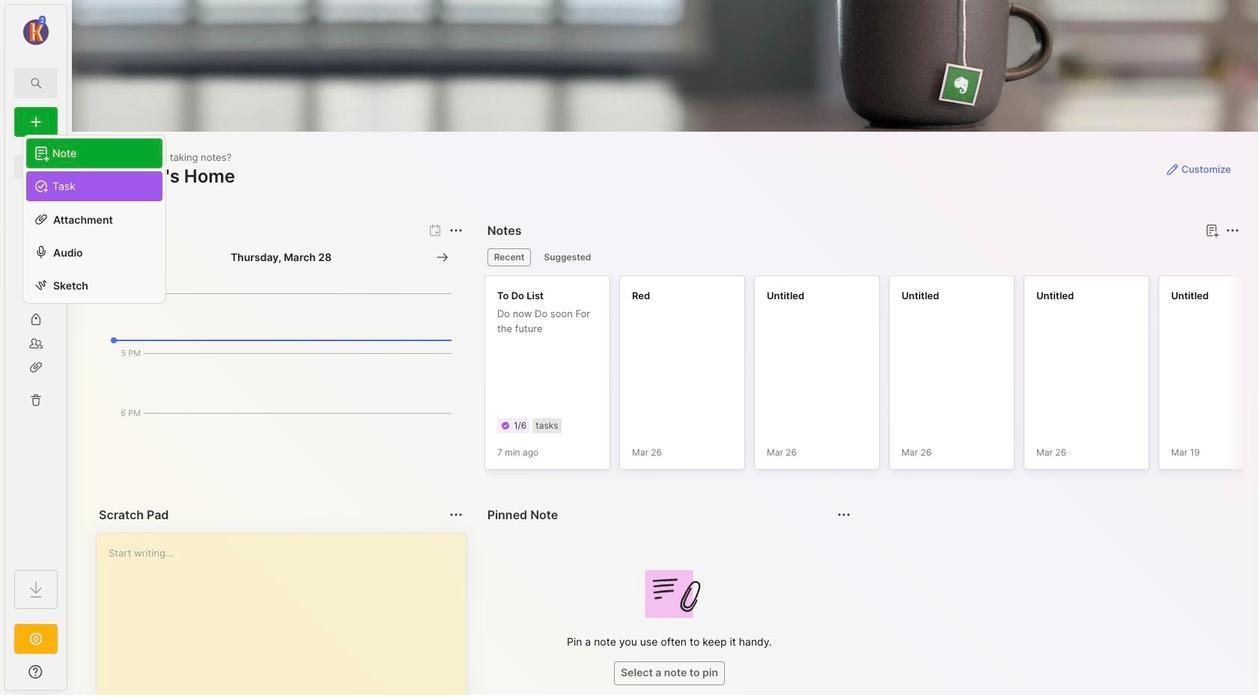 Task type: locate. For each thing, give the bounding box(es) containing it.
More actions field
[[445, 220, 466, 241], [1222, 220, 1243, 241], [445, 505, 466, 526]]

1 horizontal spatial tab
[[537, 249, 598, 267]]

tree
[[5, 146, 67, 557]]

edit search image
[[27, 74, 45, 92]]

1 more actions image from the left
[[447, 222, 465, 240]]

1 horizontal spatial more actions image
[[1224, 222, 1242, 240]]

tab list
[[487, 249, 1237, 267]]

more actions image
[[447, 222, 465, 240], [1224, 222, 1242, 240]]

tree inside the main element
[[5, 146, 67, 557]]

tab
[[487, 249, 531, 267], [537, 249, 598, 267]]

main element
[[0, 0, 72, 696]]

0 horizontal spatial tab
[[487, 249, 531, 267]]

WHAT'S NEW field
[[5, 660, 67, 684]]

2 more actions image from the left
[[1224, 222, 1242, 240]]

0 horizontal spatial more actions image
[[447, 222, 465, 240]]

row group
[[484, 276, 1258, 479]]



Task type: describe. For each thing, give the bounding box(es) containing it.
note creation menu element
[[26, 136, 163, 201]]

1 tab from the left
[[487, 249, 531, 267]]

Account field
[[5, 14, 67, 47]]

upgrade image
[[27, 631, 45, 649]]

home image
[[28, 160, 43, 174]]

click to expand image
[[66, 668, 77, 686]]

Choose date to view field
[[231, 250, 332, 265]]

Start writing… text field
[[109, 534, 465, 696]]

2 tab from the left
[[537, 249, 598, 267]]

more actions image
[[447, 506, 465, 524]]



Task type: vqa. For each thing, say whether or not it's contained in the screenshot.
HOME image
yes



